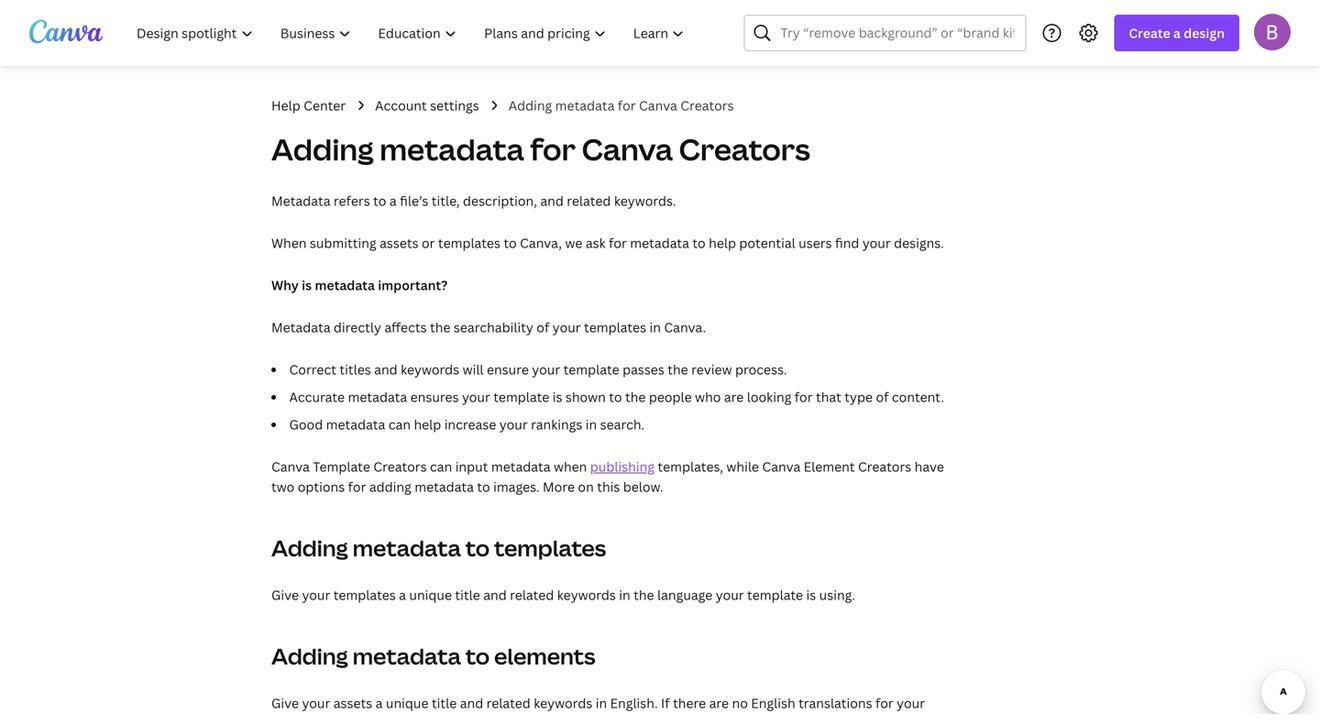 Task type: vqa. For each thing, say whether or not it's contained in the screenshot.
the bottommost related
yes



Task type: locate. For each thing, give the bounding box(es) containing it.
give your templates a unique title and related keywords in the language your template is using.
[[271, 586, 856, 604]]

ask
[[586, 234, 606, 252]]

can down ensures
[[389, 416, 411, 433]]

0 vertical spatial keywords
[[401, 361, 460, 378]]

create a design button
[[1114, 15, 1240, 51]]

in left the english.
[[596, 695, 607, 712]]

title down adding metadata to elements
[[432, 695, 457, 712]]

increase
[[444, 416, 496, 433]]

creators
[[681, 97, 734, 114], [679, 129, 810, 169], [373, 458, 427, 475], [858, 458, 912, 475]]

1 vertical spatial can
[[430, 458, 452, 475]]

0 vertical spatial metadata
[[271, 192, 331, 210]]

1 horizontal spatial can
[[430, 458, 452, 475]]

for inside give your assets a unique title and related keywords in english. if there are no english translations for your
[[876, 695, 894, 712]]

find
[[835, 234, 860, 252]]

unique down adding metadata to elements
[[386, 695, 429, 712]]

metadata
[[271, 192, 331, 210], [271, 319, 331, 336]]

0 vertical spatial is
[[302, 276, 312, 294]]

this
[[597, 478, 620, 496]]

are left no
[[709, 695, 729, 712]]

related up ask
[[567, 192, 611, 210]]

is left using.
[[806, 586, 816, 604]]

metadata inside templates, while canva element creators have two options for adding metadata to images. more on this below.
[[415, 478, 474, 496]]

related inside give your assets a unique title and related keywords in english. if there are no english translations for your
[[487, 695, 531, 712]]

unique for templates
[[409, 586, 452, 604]]

1 vertical spatial metadata
[[271, 319, 331, 336]]

more
[[543, 478, 575, 496]]

give
[[271, 586, 299, 604], [271, 695, 299, 712]]

1 vertical spatial is
[[553, 388, 562, 406]]

a down adding metadata to templates
[[399, 586, 406, 604]]

accurate metadata ensures your template is shown to the people who are looking for that type of content.
[[289, 388, 944, 406]]

are
[[724, 388, 744, 406], [709, 695, 729, 712]]

help center
[[271, 97, 346, 114]]

of
[[537, 319, 550, 336], [876, 388, 889, 406]]

of right type
[[876, 388, 889, 406]]

keywords down elements
[[534, 695, 593, 712]]

0 vertical spatial help
[[709, 234, 736, 252]]

1 vertical spatial assets
[[334, 695, 372, 712]]

can left input
[[430, 458, 452, 475]]

templates right or
[[438, 234, 501, 252]]

assets for your
[[334, 695, 372, 712]]

0 horizontal spatial is
[[302, 276, 312, 294]]

0 horizontal spatial can
[[389, 416, 411, 433]]

related for the
[[510, 586, 554, 604]]

title for templates
[[455, 586, 480, 604]]

language
[[657, 586, 713, 604]]

1 vertical spatial unique
[[386, 695, 429, 712]]

1 horizontal spatial template
[[564, 361, 619, 378]]

and down adding metadata to elements
[[460, 695, 483, 712]]

a left the design
[[1174, 24, 1181, 42]]

Try "remove background" or "brand kit" search field
[[781, 16, 1014, 50]]

adding
[[369, 478, 411, 496]]

a inside create a design dropdown button
[[1174, 24, 1181, 42]]

1 vertical spatial are
[[709, 695, 729, 712]]

process.
[[735, 361, 787, 378]]

templates up give your templates a unique title and related keywords in the language your template is using. at the bottom of page
[[494, 533, 606, 563]]

template down ensure
[[494, 388, 549, 406]]

help
[[709, 234, 736, 252], [414, 416, 441, 433]]

2 vertical spatial template
[[747, 586, 803, 604]]

using.
[[819, 586, 856, 604]]

0 horizontal spatial of
[[537, 319, 550, 336]]

related up elements
[[510, 586, 554, 604]]

2 vertical spatial keywords
[[534, 695, 593, 712]]

the down passes
[[625, 388, 646, 406]]

bob builder image
[[1254, 14, 1291, 50]]

a down adding metadata to elements
[[376, 695, 383, 712]]

options
[[298, 478, 345, 496]]

template up shown at the bottom of page
[[564, 361, 619, 378]]

rankings
[[531, 416, 583, 433]]

0 vertical spatial are
[[724, 388, 744, 406]]

search.
[[600, 416, 645, 433]]

1 metadata from the top
[[271, 192, 331, 210]]

2 vertical spatial related
[[487, 695, 531, 712]]

related down elements
[[487, 695, 531, 712]]

2 horizontal spatial is
[[806, 586, 816, 604]]

templates up passes
[[584, 319, 646, 336]]

file's
[[400, 192, 429, 210]]

the
[[430, 319, 451, 336], [668, 361, 688, 378], [625, 388, 646, 406], [634, 586, 654, 604]]

template left using.
[[747, 586, 803, 604]]

help center link
[[271, 95, 346, 116]]

1 vertical spatial template
[[494, 388, 549, 406]]

unique
[[409, 586, 452, 604], [386, 695, 429, 712]]

1 vertical spatial of
[[876, 388, 889, 406]]

0 vertical spatial give
[[271, 586, 299, 604]]

the left language
[[634, 586, 654, 604]]

account settings
[[375, 97, 479, 114]]

creators inside adding metadata for canva creators link
[[681, 97, 734, 114]]

a left file's
[[390, 192, 397, 210]]

center
[[304, 97, 346, 114]]

2 metadata from the top
[[271, 319, 331, 336]]

metadata
[[555, 97, 615, 114], [380, 129, 524, 169], [630, 234, 689, 252], [315, 276, 375, 294], [348, 388, 407, 406], [326, 416, 385, 433], [491, 458, 551, 475], [415, 478, 474, 496], [353, 533, 461, 563], [353, 641, 461, 671]]

potential
[[739, 234, 796, 252]]

give inside give your assets a unique title and related keywords in english. if there are no english translations for your
[[271, 695, 299, 712]]

in
[[650, 319, 661, 336], [586, 416, 597, 433], [619, 586, 631, 604], [596, 695, 607, 712]]

is
[[302, 276, 312, 294], [553, 388, 562, 406], [806, 586, 816, 604]]

unique for assets
[[386, 695, 429, 712]]

title,
[[432, 192, 460, 210]]

if
[[661, 695, 670, 712]]

there
[[673, 695, 706, 712]]

accurate
[[289, 388, 345, 406]]

below.
[[623, 478, 664, 496]]

searchability
[[454, 319, 534, 336]]

0 horizontal spatial help
[[414, 416, 441, 433]]

keywords inside give your assets a unique title and related keywords in english. if there are no english translations for your
[[534, 695, 593, 712]]

adding metadata for canva creators link
[[509, 95, 734, 116]]

keywords up elements
[[557, 586, 616, 604]]

a for metadata refers to a file's title, description, and related keywords.
[[390, 192, 397, 210]]

1 vertical spatial help
[[414, 416, 441, 433]]

adding metadata to templates
[[271, 533, 606, 563]]

metadata up "correct"
[[271, 319, 331, 336]]

affects
[[384, 319, 427, 336]]

and inside give your assets a unique title and related keywords in english. if there are no english translations for your
[[460, 695, 483, 712]]

are inside give your assets a unique title and related keywords in english. if there are no english translations for your
[[709, 695, 729, 712]]

adding metadata for canva creators
[[509, 97, 734, 114], [271, 129, 810, 169]]

passes
[[623, 361, 665, 378]]

english.
[[610, 695, 658, 712]]

1 horizontal spatial assets
[[380, 234, 419, 252]]

help left potential
[[709, 234, 736, 252]]

2 give from the top
[[271, 695, 299, 712]]

metadata up when
[[271, 192, 331, 210]]

unique inside give your assets a unique title and related keywords in english. if there are no english translations for your
[[386, 695, 429, 712]]

a inside give your assets a unique title and related keywords in english. if there are no english translations for your
[[376, 695, 383, 712]]

keywords up ensures
[[401, 361, 460, 378]]

0 vertical spatial title
[[455, 586, 480, 604]]

give for give your templates a unique title and related keywords in the language your template is using.
[[271, 586, 299, 604]]

assets
[[380, 234, 419, 252], [334, 695, 372, 712]]

title
[[455, 586, 480, 604], [432, 695, 457, 712]]

unique down adding metadata to templates
[[409, 586, 452, 604]]

create
[[1129, 24, 1171, 42]]

0 vertical spatial related
[[567, 192, 611, 210]]

is right "why"
[[302, 276, 312, 294]]

template
[[564, 361, 619, 378], [494, 388, 549, 406], [747, 586, 803, 604]]

1 vertical spatial title
[[432, 695, 457, 712]]

can
[[389, 416, 411, 433], [430, 458, 452, 475]]

submitting
[[310, 234, 377, 252]]

0 vertical spatial assets
[[380, 234, 419, 252]]

title down adding metadata to templates
[[455, 586, 480, 604]]

related
[[567, 192, 611, 210], [510, 586, 554, 604], [487, 695, 531, 712]]

will
[[463, 361, 484, 378]]

0 horizontal spatial assets
[[334, 695, 372, 712]]

title inside give your assets a unique title and related keywords in english. if there are no english translations for your
[[432, 695, 457, 712]]

important?
[[378, 276, 448, 294]]

users
[[799, 234, 832, 252]]

publishing link
[[590, 458, 655, 475]]

metadata for metadata refers to a file's title, description, and related keywords.
[[271, 192, 331, 210]]

metadata for metadata directly affects the searchability of your templates in canva.
[[271, 319, 331, 336]]

canva
[[639, 97, 677, 114], [582, 129, 673, 169], [271, 458, 310, 475], [762, 458, 801, 475]]

settings
[[430, 97, 479, 114]]

templates, while canva element creators have two options for adding metadata to images. more on this below.
[[271, 458, 944, 496]]

are right who
[[724, 388, 744, 406]]

designs.
[[894, 234, 944, 252]]

metadata inside adding metadata for canva creators link
[[555, 97, 615, 114]]

2 horizontal spatial template
[[747, 586, 803, 604]]

1 give from the top
[[271, 586, 299, 604]]

in left canva. on the top of the page
[[650, 319, 661, 336]]

keywords
[[401, 361, 460, 378], [557, 586, 616, 604], [534, 695, 593, 712]]

0 horizontal spatial template
[[494, 388, 549, 406]]

assets inside give your assets a unique title and related keywords in english. if there are no english translations for your
[[334, 695, 372, 712]]

for inside templates, while canva element creators have two options for adding metadata to images. more on this below.
[[348, 478, 366, 496]]

0 vertical spatial unique
[[409, 586, 452, 604]]

1 vertical spatial keywords
[[557, 586, 616, 604]]

a
[[1174, 24, 1181, 42], [390, 192, 397, 210], [399, 586, 406, 604], [376, 695, 383, 712]]

why
[[271, 276, 299, 294]]

and
[[540, 192, 564, 210], [374, 361, 398, 378], [483, 586, 507, 604], [460, 695, 483, 712]]

1 vertical spatial adding metadata for canva creators
[[271, 129, 810, 169]]

is up rankings
[[553, 388, 562, 406]]

keywords.
[[614, 192, 676, 210]]

for
[[618, 97, 636, 114], [530, 129, 576, 169], [609, 234, 627, 252], [795, 388, 813, 406], [348, 478, 366, 496], [876, 695, 894, 712]]

2 vertical spatial is
[[806, 586, 816, 604]]

account settings link
[[375, 95, 479, 116]]

english
[[751, 695, 796, 712]]

of up correct titles and keywords will ensure your template passes the review process.
[[537, 319, 550, 336]]

1 vertical spatial give
[[271, 695, 299, 712]]

1 vertical spatial related
[[510, 586, 554, 604]]

help down ensures
[[414, 416, 441, 433]]



Task type: describe. For each thing, give the bounding box(es) containing it.
or
[[422, 234, 435, 252]]

help
[[271, 97, 300, 114]]

related for english.
[[487, 695, 531, 712]]

shown
[[566, 388, 606, 406]]

design
[[1184, 24, 1225, 42]]

0 vertical spatial can
[[389, 416, 411, 433]]

canva.
[[664, 319, 706, 336]]

keywords for english.
[[534, 695, 593, 712]]

a for give your assets a unique title and related keywords in english. if there are no english translations for your
[[376, 695, 383, 712]]

elements
[[494, 641, 596, 671]]

titles
[[340, 361, 371, 378]]

0 vertical spatial adding metadata for canva creators
[[509, 97, 734, 114]]

refers
[[334, 192, 370, 210]]

canva,
[[520, 234, 562, 252]]

create a design
[[1129, 24, 1225, 42]]

in down shown at the bottom of page
[[586, 416, 597, 433]]

on
[[578, 478, 594, 496]]

top level navigation element
[[125, 15, 700, 51]]

correct titles and keywords will ensure your template passes the review process.
[[289, 361, 787, 378]]

assets for submitting
[[380, 234, 419, 252]]

that
[[816, 388, 842, 406]]

the right affects
[[430, 319, 451, 336]]

title for assets
[[432, 695, 457, 712]]

in inside give your assets a unique title and related keywords in english. if there are no english translations for your
[[596, 695, 607, 712]]

good
[[289, 416, 323, 433]]

input
[[455, 458, 488, 475]]

templates down adding metadata to templates
[[334, 586, 396, 604]]

1 horizontal spatial is
[[553, 388, 562, 406]]

images.
[[493, 478, 540, 496]]

review
[[691, 361, 732, 378]]

correct
[[289, 361, 336, 378]]

1 horizontal spatial help
[[709, 234, 736, 252]]

directly
[[334, 319, 381, 336]]

two
[[271, 478, 295, 496]]

who
[[695, 388, 721, 406]]

publishing
[[590, 458, 655, 475]]

canva template creators can input metadata when publishing
[[271, 458, 655, 475]]

in left language
[[619, 586, 631, 604]]

translations
[[799, 695, 872, 712]]

0 vertical spatial template
[[564, 361, 619, 378]]

type
[[845, 388, 873, 406]]

to inside templates, while canva element creators have two options for adding metadata to images. more on this below.
[[477, 478, 490, 496]]

and down adding metadata to templates
[[483, 586, 507, 604]]

ensure
[[487, 361, 529, 378]]

looking
[[747, 388, 792, 406]]

ensures
[[410, 388, 459, 406]]

metadata refers to a file's title, description, and related keywords.
[[271, 192, 676, 210]]

element
[[804, 458, 855, 475]]

the up people
[[668, 361, 688, 378]]

content.
[[892, 388, 944, 406]]

people
[[649, 388, 692, 406]]

metadata directly affects the searchability of your templates in canva.
[[271, 319, 706, 336]]

template
[[313, 458, 370, 475]]

we
[[565, 234, 583, 252]]

templates,
[[658, 458, 723, 475]]

adding metadata to elements
[[271, 641, 596, 671]]

canva inside templates, while canva element creators have two options for adding metadata to images. more on this below.
[[762, 458, 801, 475]]

and up canva,
[[540, 192, 564, 210]]

when submitting assets or templates to canva, we ask for metadata to help potential users find your designs.
[[271, 234, 944, 252]]

give for give your assets a unique title and related keywords in english. if there are no english translations for your
[[271, 695, 299, 712]]

creators inside templates, while canva element creators have two options for adding metadata to images. more on this below.
[[858, 458, 912, 475]]

when
[[554, 458, 587, 475]]

description,
[[463, 192, 537, 210]]

give your assets a unique title and related keywords in english. if there are no english translations for your
[[271, 695, 925, 714]]

and right titles in the bottom left of the page
[[374, 361, 398, 378]]

why is metadata important?
[[271, 276, 448, 294]]

have
[[915, 458, 944, 475]]

while
[[727, 458, 759, 475]]

1 horizontal spatial of
[[876, 388, 889, 406]]

keywords for the
[[557, 586, 616, 604]]

account
[[375, 97, 427, 114]]

no
[[732, 695, 748, 712]]

good metadata can help increase your rankings in search.
[[289, 416, 645, 433]]

0 vertical spatial of
[[537, 319, 550, 336]]

when
[[271, 234, 307, 252]]

a for give your templates a unique title and related keywords in the language your template is using.
[[399, 586, 406, 604]]



